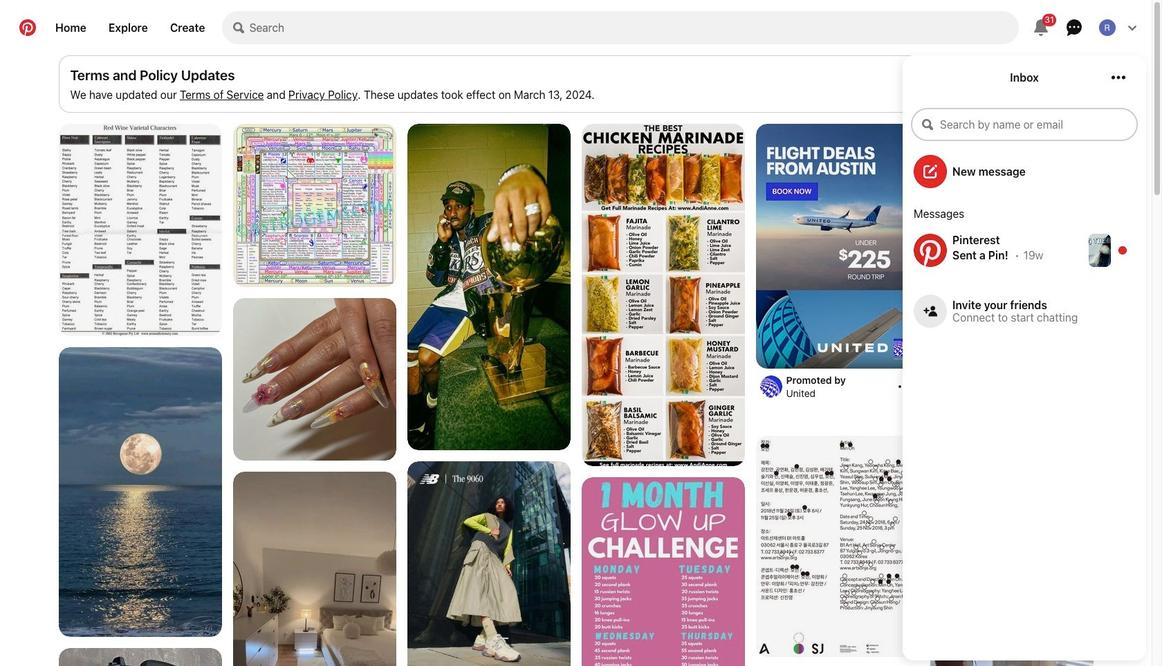 Task type: vqa. For each thing, say whether or not it's contained in the screenshot.
THIS MAY CONTAIN: A MAN SITTING ON A BENCH NEXT TO A TROPHY Image
yes



Task type: describe. For each thing, give the bounding box(es) containing it.
this may contain: an overhead view of a blue truck parked on the side of a building with its hood up image
[[58, 649, 222, 667]]

this may contain: the wine list for red wine varieties image
[[58, 124, 222, 336]]

invite your friends image
[[924, 305, 938, 318]]

this may contain: the instructions for how to make chicken marinade with ingredients in bags and labeled on each side image
[[582, 124, 745, 471]]

Search text field
[[250, 11, 1020, 44]]

ruby anderson image
[[1100, 19, 1117, 36]]

compose new message image
[[924, 165, 938, 179]]

this may contain: the moon is shining over the ocean with arabic writing image
[[58, 347, 222, 638]]

this may contain: an advertisement with the words in korean and english written on it's back side image
[[756, 436, 920, 658]]

Contacts Search Field search field
[[912, 108, 1139, 141]]



Task type: locate. For each thing, give the bounding box(es) containing it.
search icon image
[[233, 22, 244, 33]]

pinterest image
[[914, 234, 948, 267]]

this may contain: a pink poster with the words i month glow up challenge image
[[582, 478, 745, 667]]

main content
[[0, 0, 1153, 667]]

unlock adventure! buy miles by april 30 and get up to a 45% discount. limited time only! image
[[931, 124, 1094, 287]]

list
[[53, 124, 1100, 667]]

this may contain: a man sitting on a bench next to a trophy image
[[407, 124, 571, 451]]

modern expressionism. image
[[407, 462, 571, 667]]

carousel image 1 image
[[233, 298, 396, 461]]

this may contain: a large white bed sitting in a bedroom next to a dresser image
[[233, 472, 396, 667]]

discover weekly deals from austin for under $225 roundtrip. image
[[756, 124, 920, 369]]

this may contain: a large poster with the names and numbers of different cities in it's center image
[[233, 124, 396, 287]]



